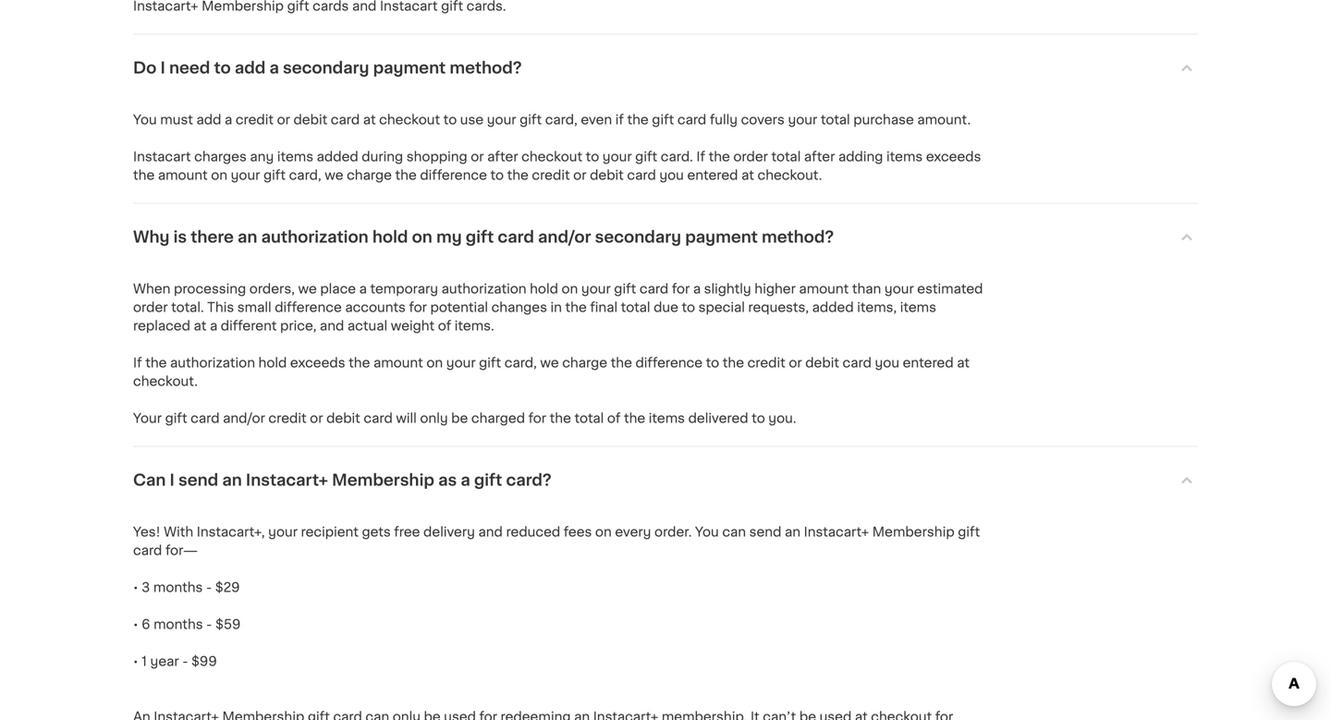 Task type: vqa. For each thing, say whether or not it's contained in the screenshot.
View pricing policy
no



Task type: describe. For each thing, give the bounding box(es) containing it.
you inside the yes! with instacart+, your recipient gets free delivery and reduced fees on every order. you can send an instacart+ membership gift card for— • 3 months - $29 • 6 months - $59 • 1 year - $99 an instacart+ membership gift card can only be used for redeeming an instacart+ membership. it can't be used at checkou
[[695, 526, 719, 538]]

or down even
[[574, 169, 587, 182]]

2 vertical spatial -
[[182, 655, 188, 668]]

gets
[[362, 526, 391, 538]]

requests,
[[749, 301, 809, 314]]

0 horizontal spatial of
[[438, 319, 451, 332]]

you must add a credit or debit card at checkout to use your gift card, even if the gift card fully covers your total purchase amount. instacart charges any items added during shopping or after checkout to your gift card. if the order total after adding items exceeds the amount on your gift card, we charge the difference to the credit or debit card you entered at checkout.
[[133, 113, 985, 182]]

exceeds inside you must add a credit or debit card at checkout to use your gift card, even if the gift card fully covers your total purchase amount. instacart charges any items added during shopping or after checkout to your gift card. if the order total after adding items exceeds the amount on your gift card, we charge the difference to the credit or debit card you entered at checkout.
[[926, 150, 982, 163]]

2 vertical spatial hold
[[259, 356, 287, 369]]

1 vertical spatial amount
[[799, 282, 849, 295]]

the down special
[[723, 356, 744, 369]]

on inside dropdown button
[[412, 229, 433, 245]]

final
[[590, 301, 618, 314]]

when
[[133, 282, 171, 295]]

on up in
[[562, 282, 578, 295]]

year
[[150, 655, 179, 668]]

1 horizontal spatial secondary
[[595, 229, 682, 245]]

can't
[[763, 711, 796, 720]]

1 after from the left
[[487, 150, 518, 163]]

credit down requests,
[[748, 356, 786, 369]]

delivery
[[424, 526, 475, 538]]

order inside you must add a credit or debit card at checkout to use your gift card, even if the gift card fully covers your total purchase amount. instacart charges any items added during shopping or after checkout to your gift card. if the order total after adding items exceeds the amount on your gift card, we charge the difference to the credit or debit card you entered at checkout.
[[734, 150, 768, 163]]

2 vertical spatial we
[[540, 356, 559, 369]]

the down during
[[395, 169, 417, 182]]

do i need to add a secondary payment method? button
[[133, 35, 1198, 101]]

items down purchase
[[887, 150, 923, 163]]

any
[[250, 150, 274, 163]]

1 vertical spatial method?
[[762, 229, 834, 245]]

than
[[852, 282, 882, 295]]

or down use
[[471, 150, 484, 163]]

small
[[237, 301, 272, 314]]

3
[[142, 581, 150, 594]]

total right charged
[[575, 412, 604, 425]]

6
[[142, 618, 150, 631]]

for—
[[165, 544, 198, 557]]

and inside the yes! with instacart+, your recipient gets free delivery and reduced fees on every order. you can send an instacart+ membership gift card for— • 3 months - $29 • 6 months - $59 • 1 year - $99 an instacart+ membership gift card can only be used for redeeming an instacart+ membership. it can't be used at checkou
[[479, 526, 503, 538]]

debit down even
[[590, 169, 624, 182]]

must
[[160, 113, 193, 126]]

1 horizontal spatial payment
[[685, 229, 758, 245]]

the right charged
[[550, 412, 571, 425]]

charged
[[472, 412, 525, 425]]

do i need to add a secondary payment method?
[[133, 60, 522, 76]]

2 horizontal spatial card,
[[545, 113, 578, 126]]

1 • from the top
[[133, 581, 138, 594]]

higher
[[755, 282, 796, 295]]

total up adding
[[821, 113, 850, 126]]

2 horizontal spatial hold
[[530, 282, 559, 295]]

during
[[362, 150, 403, 163]]

estimated
[[918, 282, 983, 295]]

changes
[[492, 301, 547, 314]]

instacart+ inside "dropdown button"
[[246, 472, 328, 488]]

place
[[320, 282, 356, 295]]

the up can i send an instacart+ membership as a gift card? "dropdown button"
[[624, 412, 646, 425]]

if
[[616, 113, 624, 126]]

for inside the yes! with instacart+, your recipient gets free delivery and reduced fees on every order. you can send an instacart+ membership gift card for— • 3 months - $29 • 6 months - $59 • 1 year - $99 an instacart+ membership gift card can only be used for redeeming an instacart+ membership. it can't be used at checkou
[[480, 711, 497, 720]]

an inside dropdown button
[[238, 229, 258, 245]]

covers
[[741, 113, 785, 126]]

exceeds inside when processing orders, we place a temporary authorization hold on your gift card for a slightly higher amount than your estimated order total. this small difference accounts for potential changes in the final total due to special requests, added items, items replaced at a different price, and actual weight of items. if the authorization hold exceeds the amount on your gift card, we charge the difference to the credit or debit card you entered at checkout. your gift card and/or credit or debit card will only be charged for the total of the items delivered to you.
[[290, 356, 345, 369]]

accounts
[[345, 301, 406, 314]]

1 vertical spatial of
[[607, 412, 621, 425]]

for right charged
[[529, 412, 547, 425]]

charge inside you must add a credit or debit card at checkout to use your gift card, even if the gift card fully covers your total purchase amount. instacart charges any items added during shopping or after checkout to your gift card. if the order total after adding items exceeds the amount on your gift card, we charge the difference to the credit or debit card you entered at checkout.
[[347, 169, 392, 182]]

send inside the yes! with instacart+, your recipient gets free delivery and reduced fees on every order. you can send an instacart+ membership gift card for— • 3 months - $29 • 6 months - $59 • 1 year - $99 an instacart+ membership gift card can only be used for redeeming an instacart+ membership. it can't be used at checkou
[[750, 526, 782, 538]]

your right use
[[487, 113, 517, 126]]

membership.
[[662, 711, 748, 720]]

why is there an authorization hold on my gift card and/or secondary payment method?
[[133, 229, 834, 245]]

and/or inside when processing orders, we place a temporary authorization hold on your gift card for a slightly higher amount than your estimated order total. this small difference accounts for potential changes in the final total due to special requests, added items, items replaced at a different price, and actual weight of items. if the authorization hold exceeds the amount on your gift card, we charge the difference to the credit or debit card you entered at checkout. your gift card and/or credit or debit card will only be charged for the total of the items delivered to you.
[[223, 412, 265, 425]]

1 vertical spatial checkout
[[522, 150, 583, 163]]

the right if
[[627, 113, 649, 126]]

redeeming
[[501, 711, 571, 720]]

items,
[[857, 301, 897, 314]]

card, inside when processing orders, we place a temporary authorization hold on your gift card for a slightly higher amount than your estimated order total. this small difference accounts for potential changes in the final total due to special requests, added items, items replaced at a different price, and actual weight of items. if the authorization hold exceeds the amount on your gift card, we charge the difference to the credit or debit card you entered at checkout. your gift card and/or credit or debit card will only be charged for the total of the items delivered to you.
[[505, 356, 537, 369]]

amount inside you must add a credit or debit card at checkout to use your gift card, even if the gift card fully covers your total purchase amount. instacart charges any items added during shopping or after checkout to your gift card. if the order total after adding items exceeds the amount on your gift card, we charge the difference to the credit or debit card you entered at checkout.
[[158, 169, 208, 182]]

1 vertical spatial authorization
[[442, 282, 527, 295]]

there
[[191, 229, 234, 245]]

you inside you must add a credit or debit card at checkout to use your gift card, even if the gift card fully covers your total purchase amount. instacart charges any items added during shopping or after checkout to your gift card. if the order total after adding items exceeds the amount on your gift card, we charge the difference to the credit or debit card you entered at checkout.
[[133, 113, 157, 126]]

my
[[436, 229, 462, 245]]

added inside you must add a credit or debit card at checkout to use your gift card, even if the gift card fully covers your total purchase amount. instacart charges any items added during shopping or after checkout to your gift card. if the order total after adding items exceeds the amount on your gift card, we charge the difference to the credit or debit card you entered at checkout.
[[317, 150, 359, 163]]

a inside you must add a credit or debit card at checkout to use your gift card, even if the gift card fully covers your total purchase amount. instacart charges any items added during shopping or after checkout to your gift card. if the order total after adding items exceeds the amount on your gift card, we charge the difference to the credit or debit card you entered at checkout.
[[225, 113, 232, 126]]

your up items,
[[885, 282, 914, 295]]

purchase
[[854, 113, 914, 126]]

total down covers
[[772, 150, 801, 163]]

2 horizontal spatial be
[[800, 711, 817, 720]]

0 horizontal spatial secondary
[[283, 60, 369, 76]]

2 • from the top
[[133, 618, 138, 631]]

different
[[221, 319, 277, 332]]

card?
[[506, 472, 552, 488]]

instacart
[[133, 150, 191, 163]]

items left delivered
[[649, 412, 685, 425]]

to right due
[[682, 301, 695, 314]]

3 • from the top
[[133, 655, 138, 668]]

0 vertical spatial checkout
[[379, 113, 440, 126]]

to inside 'do i need to add a secondary payment method?' dropdown button
[[214, 60, 231, 76]]

charge inside when processing orders, we place a temporary authorization hold on your gift card for a slightly higher amount than your estimated order total. this small difference accounts for potential changes in the final total due to special requests, added items, items replaced at a different price, and actual weight of items. if the authorization hold exceeds the amount on your gift card, we charge the difference to the credit or debit card you entered at checkout. your gift card and/or credit or debit card will only be charged for the total of the items delivered to you.
[[562, 356, 608, 369]]

card.
[[661, 150, 693, 163]]

on down weight
[[427, 356, 443, 369]]

1 vertical spatial -
[[206, 618, 212, 631]]

a up the accounts
[[359, 282, 367, 295]]

is
[[173, 229, 187, 245]]

2 after from the left
[[804, 150, 835, 163]]

order.
[[655, 526, 692, 538]]

at down covers
[[742, 169, 755, 182]]

2 horizontal spatial membership
[[873, 526, 955, 538]]

orders,
[[249, 282, 295, 295]]

0 vertical spatial -
[[206, 581, 212, 594]]

items right any
[[277, 150, 314, 163]]

slightly
[[704, 282, 752, 295]]

add inside you must add a credit or debit card at checkout to use your gift card, even if the gift card fully covers your total purchase amount. instacart charges any items added during shopping or after checkout to your gift card. if the order total after adding items exceeds the amount on your gift card, we charge the difference to the credit or debit card you entered at checkout.
[[196, 113, 221, 126]]

to up the why is there an authorization hold on my gift card and/or secondary payment method? on the top
[[491, 169, 504, 182]]

your up final
[[582, 282, 611, 295]]

your down any
[[231, 169, 260, 182]]

added inside when processing orders, we place a temporary authorization hold on your gift card for a slightly higher amount than your estimated order total. this small difference accounts for potential changes in the final total due to special requests, added items, items replaced at a different price, and actual weight of items. if the authorization hold exceeds the amount on your gift card, we charge the difference to the credit or debit card you entered at checkout. your gift card and/or credit or debit card will only be charged for the total of the items delivered to you.
[[812, 301, 854, 314]]

in
[[551, 301, 562, 314]]

charges
[[194, 150, 247, 163]]

instacart+,
[[197, 526, 265, 538]]

the down final
[[611, 356, 632, 369]]

$59
[[215, 618, 241, 631]]

2 vertical spatial difference
[[636, 356, 703, 369]]

do
[[133, 60, 157, 76]]

shopping
[[407, 150, 468, 163]]

weight
[[391, 319, 435, 332]]

difference inside you must add a credit or debit card at checkout to use your gift card, even if the gift card fully covers your total purchase amount. instacart charges any items added during shopping or after checkout to your gift card. if the order total after adding items exceeds the amount on your gift card, we charge the difference to the credit or debit card you entered at checkout.
[[420, 169, 487, 182]]

to left you.
[[752, 412, 765, 425]]

entered inside you must add a credit or debit card at checkout to use your gift card, even if the gift card fully covers your total purchase amount. instacart charges any items added during shopping or after checkout to your gift card. if the order total after adding items exceeds the amount on your gift card, we charge the difference to the credit or debit card you entered at checkout.
[[688, 169, 738, 182]]

the up the why is there an authorization hold on my gift card and/or secondary payment method? on the top
[[507, 169, 529, 182]]

to up delivered
[[706, 356, 720, 369]]

at down "total."
[[194, 319, 207, 332]]

or down do i need to add a secondary payment method?
[[277, 113, 290, 126]]

checkout. inside when processing orders, we place a temporary authorization hold on your gift card for a slightly higher amount than your estimated order total. this small difference accounts for potential changes in the final total due to special requests, added items, items replaced at a different price, and actual weight of items. if the authorization hold exceeds the amount on your gift card, we charge the difference to the credit or debit card you entered at checkout. your gift card and/or credit or debit card will only be charged for the total of the items delivered to you.
[[133, 375, 198, 388]]

your down items.
[[446, 356, 476, 369]]

price,
[[280, 319, 317, 332]]

recipient
[[301, 526, 359, 538]]

special
[[699, 301, 745, 314]]

total.
[[171, 301, 204, 314]]

0 vertical spatial payment
[[373, 60, 446, 76]]

you.
[[769, 412, 797, 425]]

use
[[460, 113, 484, 126]]

as
[[438, 472, 457, 488]]

it
[[751, 711, 760, 720]]

1 vertical spatial difference
[[275, 301, 342, 314]]

2 vertical spatial amount
[[374, 356, 423, 369]]

temporary
[[370, 282, 438, 295]]

the down the actual
[[349, 356, 370, 369]]



Task type: locate. For each thing, give the bounding box(es) containing it.
if inside you must add a credit or debit card at checkout to use your gift card, even if the gift card fully covers your total purchase amount. instacart charges any items added during shopping or after checkout to your gift card. if the order total after adding items exceeds the amount on your gift card, we charge the difference to the credit or debit card you entered at checkout.
[[697, 150, 706, 163]]

the down replaced
[[145, 356, 167, 369]]

0 horizontal spatial checkout
[[379, 113, 440, 126]]

checkout. up your
[[133, 375, 198, 388]]

if
[[697, 150, 706, 163], [133, 356, 142, 369]]

can i send an instacart+ membership as a gift card?
[[133, 472, 552, 488]]

at down estimated
[[957, 356, 970, 369]]

you inside when processing orders, we place a temporary authorization hold on your gift card for a slightly higher amount than your estimated order total. this small difference accounts for potential changes in the final total due to special requests, added items, items replaced at a different price, and actual weight of items. if the authorization hold exceeds the amount on your gift card, we charge the difference to the credit or debit card you entered at checkout. your gift card and/or credit or debit card will only be charged for the total of the items delivered to you.
[[875, 356, 900, 369]]

an inside "dropdown button"
[[222, 472, 242, 488]]

for left redeeming
[[480, 711, 497, 720]]

an
[[238, 229, 258, 245], [222, 472, 242, 488], [785, 526, 801, 538], [574, 711, 590, 720]]

0 horizontal spatial order
[[133, 301, 168, 314]]

why is there an authorization hold on my gift card and/or secondary payment method? button
[[133, 204, 1198, 270]]

or up can i send an instacart+ membership as a gift card?
[[310, 412, 323, 425]]

be inside when processing orders, we place a temporary authorization hold on your gift card for a slightly higher amount than your estimated order total. this small difference accounts for potential changes in the final total due to special requests, added items, items replaced at a different price, and actual weight of items. if the authorization hold exceeds the amount on your gift card, we charge the difference to the credit or debit card you entered at checkout. your gift card and/or credit or debit card will only be charged for the total of the items delivered to you.
[[451, 412, 468, 425]]

delivered
[[689, 412, 749, 425]]

entered
[[688, 169, 738, 182], [903, 356, 954, 369]]

0 vertical spatial membership
[[332, 472, 435, 488]]

0 vertical spatial secondary
[[283, 60, 369, 76]]

send right order. in the bottom of the page
[[750, 526, 782, 538]]

can i send an instacart+ membership as a gift card? button
[[133, 447, 1198, 514]]

1 horizontal spatial method?
[[762, 229, 834, 245]]

gift
[[520, 113, 542, 126], [652, 113, 674, 126], [635, 150, 658, 163], [264, 169, 286, 182], [466, 229, 494, 245], [614, 282, 637, 295], [479, 356, 501, 369], [165, 412, 187, 425], [474, 472, 502, 488], [958, 526, 980, 538], [308, 711, 330, 720]]

1
[[142, 655, 147, 668]]

0 vertical spatial authorization
[[261, 229, 369, 245]]

0 horizontal spatial authorization
[[170, 356, 255, 369]]

0 vertical spatial i
[[160, 60, 165, 76]]

yes!
[[133, 526, 160, 538]]

added left during
[[317, 150, 359, 163]]

entered inside when processing orders, we place a temporary authorization hold on your gift card for a slightly higher amount than your estimated order total. this small difference accounts for potential changes in the final total due to special requests, added items, items replaced at a different price, and actual weight of items. if the authorization hold exceeds the amount on your gift card, we charge the difference to the credit or debit card you entered at checkout. your gift card and/or credit or debit card will only be charged for the total of the items delivered to you.
[[903, 356, 954, 369]]

0 horizontal spatial can
[[366, 711, 389, 720]]

1 horizontal spatial checkout
[[522, 150, 583, 163]]

with
[[164, 526, 193, 538]]

0 vertical spatial exceeds
[[926, 150, 982, 163]]

will
[[396, 412, 417, 425]]

a right "as"
[[461, 472, 470, 488]]

add
[[235, 60, 266, 76], [196, 113, 221, 126]]

add right need
[[235, 60, 266, 76]]

card,
[[545, 113, 578, 126], [289, 169, 321, 182], [505, 356, 537, 369]]

0 vertical spatial added
[[317, 150, 359, 163]]

and right delivery
[[479, 526, 503, 538]]

hold
[[373, 229, 408, 245], [530, 282, 559, 295], [259, 356, 287, 369]]

1 horizontal spatial and
[[479, 526, 503, 538]]

your right covers
[[788, 113, 818, 126]]

0 vertical spatial you
[[660, 169, 684, 182]]

to left use
[[444, 113, 457, 126]]

0 vertical spatial months
[[153, 581, 203, 594]]

1 vertical spatial order
[[133, 301, 168, 314]]

2 vertical spatial •
[[133, 655, 138, 668]]

1 vertical spatial entered
[[903, 356, 954, 369]]

debit down requests,
[[806, 356, 840, 369]]

amount down weight
[[374, 356, 423, 369]]

checkout down even
[[522, 150, 583, 163]]

1 vertical spatial and/or
[[223, 412, 265, 425]]

0 vertical spatial difference
[[420, 169, 487, 182]]

order down when
[[133, 301, 168, 314]]

membership inside "dropdown button"
[[332, 472, 435, 488]]

credit up any
[[236, 113, 274, 126]]

due
[[654, 301, 679, 314]]

i right "do"
[[160, 60, 165, 76]]

your down if
[[603, 150, 632, 163]]

1 vertical spatial payment
[[685, 229, 758, 245]]

i for do
[[160, 60, 165, 76]]

0 horizontal spatial hold
[[259, 356, 287, 369]]

a inside "dropdown button"
[[461, 472, 470, 488]]

1 horizontal spatial can
[[723, 526, 746, 538]]

at up during
[[363, 113, 376, 126]]

only inside the yes! with instacart+, your recipient gets free delivery and reduced fees on every order. you can send an instacart+ membership gift card for— • 3 months - $29 • 6 months - $59 • 1 year - $99 an instacart+ membership gift card can only be used for redeeming an instacart+ membership. it can't be used at checkou
[[393, 711, 421, 720]]

1 horizontal spatial send
[[750, 526, 782, 538]]

authorization up place
[[261, 229, 369, 245]]

$99
[[191, 655, 217, 668]]

1 horizontal spatial added
[[812, 301, 854, 314]]

you down card.
[[660, 169, 684, 182]]

1 vertical spatial if
[[133, 356, 142, 369]]

authorization up potential
[[442, 282, 527, 295]]

to
[[214, 60, 231, 76], [444, 113, 457, 126], [586, 150, 599, 163], [491, 169, 504, 182], [682, 301, 695, 314], [706, 356, 720, 369], [752, 412, 765, 425]]

hold down different
[[259, 356, 287, 369]]

1 vertical spatial and
[[479, 526, 503, 538]]

on inside the yes! with instacart+, your recipient gets free delivery and reduced fees on every order. you can send an instacart+ membership gift card for— • 3 months - $29 • 6 months - $59 • 1 year - $99 an instacart+ membership gift card can only be used for redeeming an instacart+ membership. it can't be used at checkou
[[595, 526, 612, 538]]

difference up the price,
[[275, 301, 342, 314]]

0 horizontal spatial entered
[[688, 169, 738, 182]]

your
[[487, 113, 517, 126], [788, 113, 818, 126], [603, 150, 632, 163], [231, 169, 260, 182], [582, 282, 611, 295], [885, 282, 914, 295], [446, 356, 476, 369], [268, 526, 298, 538]]

1 horizontal spatial exceeds
[[926, 150, 982, 163]]

replaced
[[133, 319, 190, 332]]

1 vertical spatial added
[[812, 301, 854, 314]]

1 horizontal spatial charge
[[562, 356, 608, 369]]

secondary
[[283, 60, 369, 76], [595, 229, 682, 245]]

card inside dropdown button
[[498, 229, 534, 245]]

0 vertical spatial •
[[133, 581, 138, 594]]

1 vertical spatial hold
[[530, 282, 559, 295]]

0 horizontal spatial difference
[[275, 301, 342, 314]]

processing
[[174, 282, 246, 295]]

every
[[615, 526, 651, 538]]

1 horizontal spatial order
[[734, 150, 768, 163]]

hold inside dropdown button
[[373, 229, 408, 245]]

1 horizontal spatial we
[[325, 169, 344, 182]]

even
[[581, 113, 612, 126]]

0 vertical spatial method?
[[450, 60, 522, 76]]

0 vertical spatial and
[[320, 319, 344, 332]]

- left $59
[[206, 618, 212, 631]]

of down potential
[[438, 319, 451, 332]]

1 horizontal spatial checkout.
[[758, 169, 822, 182]]

order inside when processing orders, we place a temporary authorization hold on your gift card for a slightly higher amount than your estimated order total. this small difference accounts for potential changes in the final total due to special requests, added items, items replaced at a different price, and actual weight of items. if the authorization hold exceeds the amount on your gift card, we charge the difference to the credit or debit card you entered at checkout. your gift card and/or credit or debit card will only be charged for the total of the items delivered to you.
[[133, 301, 168, 314]]

send right can
[[178, 472, 218, 488]]

debit up can i send an instacart+ membership as a gift card?
[[327, 412, 361, 425]]

you
[[660, 169, 684, 182], [875, 356, 900, 369]]

0 horizontal spatial we
[[298, 282, 317, 295]]

- left $29
[[206, 581, 212, 594]]

0 horizontal spatial you
[[660, 169, 684, 182]]

difference
[[420, 169, 487, 182], [275, 301, 342, 314], [636, 356, 703, 369]]

i right can
[[170, 472, 175, 488]]

only inside when processing orders, we place a temporary authorization hold on your gift card for a slightly higher amount than your estimated order total. this small difference accounts for potential changes in the final total due to special requests, added items, items replaced at a different price, and actual weight of items. if the authorization hold exceeds the amount on your gift card, we charge the difference to the credit or debit card you entered at checkout. your gift card and/or credit or debit card will only be charged for the total of the items delivered to you.
[[420, 412, 448, 425]]

for up due
[[672, 282, 690, 295]]

credit
[[236, 113, 274, 126], [532, 169, 570, 182], [748, 356, 786, 369], [269, 412, 307, 425]]

2 horizontal spatial we
[[540, 356, 559, 369]]

and right the price,
[[320, 319, 344, 332]]

total left due
[[621, 301, 651, 314]]

an
[[133, 711, 150, 720]]

0 vertical spatial of
[[438, 319, 451, 332]]

potential
[[430, 301, 488, 314]]

checkout up during
[[379, 113, 440, 126]]

you left the must
[[133, 113, 157, 126]]

entered down card.
[[688, 169, 738, 182]]

2 vertical spatial authorization
[[170, 356, 255, 369]]

card
[[331, 113, 360, 126], [678, 113, 707, 126], [627, 169, 656, 182], [498, 229, 534, 245], [640, 282, 669, 295], [843, 356, 872, 369], [191, 412, 220, 425], [364, 412, 393, 425], [133, 544, 162, 557], [333, 711, 362, 720]]

0 horizontal spatial and/or
[[223, 412, 265, 425]]

order
[[734, 150, 768, 163], [133, 301, 168, 314]]

0 horizontal spatial method?
[[450, 60, 522, 76]]

we
[[325, 169, 344, 182], [298, 282, 317, 295], [540, 356, 559, 369]]

used left redeeming
[[444, 711, 476, 720]]

membership
[[332, 472, 435, 488], [873, 526, 955, 538], [222, 711, 305, 720]]

amount left than
[[799, 282, 849, 295]]

send inside "dropdown button"
[[178, 472, 218, 488]]

0 horizontal spatial be
[[424, 711, 441, 720]]

1 horizontal spatial you
[[875, 356, 900, 369]]

0 vertical spatial and/or
[[538, 229, 591, 245]]

checkout.
[[758, 169, 822, 182], [133, 375, 198, 388]]

and inside when processing orders, we place a temporary authorization hold on your gift card for a slightly higher amount than your estimated order total. this small difference accounts for potential changes in the final total due to special requests, added items, items replaced at a different price, and actual weight of items. if the authorization hold exceeds the amount on your gift card, we charge the difference to the credit or debit card you entered at checkout. your gift card and/or credit or debit card will only be charged for the total of the items delivered to you.
[[320, 319, 344, 332]]

be
[[451, 412, 468, 425], [424, 711, 441, 720], [800, 711, 817, 720]]

2 used from the left
[[820, 711, 852, 720]]

we inside you must add a credit or debit card at checkout to use your gift card, even if the gift card fully covers your total purchase amount. instacart charges any items added during shopping or after checkout to your gift card. if the order total after adding items exceeds the amount on your gift card, we charge the difference to the credit or debit card you entered at checkout.
[[325, 169, 344, 182]]

0 horizontal spatial exceeds
[[290, 356, 345, 369]]

items.
[[455, 319, 494, 332]]

0 vertical spatial amount
[[158, 169, 208, 182]]

at inside the yes! with instacart+, your recipient gets free delivery and reduced fees on every order. you can send an instacart+ membership gift card for— • 3 months - $29 • 6 months - $59 • 1 year - $99 an instacart+ membership gift card can only be used for redeeming an instacart+ membership. it can't be used at checkou
[[855, 711, 868, 720]]

gift inside why is there an authorization hold on my gift card and/or secondary payment method? dropdown button
[[466, 229, 494, 245]]

added down than
[[812, 301, 854, 314]]

0 horizontal spatial charge
[[347, 169, 392, 182]]

checkout
[[379, 113, 440, 126], [522, 150, 583, 163]]

gift inside can i send an instacart+ membership as a gift card? "dropdown button"
[[474, 472, 502, 488]]

0 vertical spatial we
[[325, 169, 344, 182]]

exceeds down amount.
[[926, 150, 982, 163]]

1 vertical spatial can
[[366, 711, 389, 720]]

1 vertical spatial you
[[875, 356, 900, 369]]

reduced
[[506, 526, 561, 538]]

your
[[133, 412, 162, 425]]

0 horizontal spatial if
[[133, 356, 142, 369]]

0 vertical spatial send
[[178, 472, 218, 488]]

yes! with instacart+, your recipient gets free delivery and reduced fees on every order. you can send an instacart+ membership gift card for— • 3 months - $29 • 6 months - $59 • 1 year - $99 an instacart+ membership gift card can only be used for redeeming an instacart+ membership. it can't be used at checkou
[[133, 526, 984, 720]]

charge
[[347, 169, 392, 182], [562, 356, 608, 369]]

months
[[153, 581, 203, 594], [154, 618, 203, 631]]

authorization
[[261, 229, 369, 245], [442, 282, 527, 295], [170, 356, 255, 369]]

exceeds down the price,
[[290, 356, 345, 369]]

0 vertical spatial if
[[697, 150, 706, 163]]

i
[[160, 60, 165, 76], [170, 472, 175, 488]]

0 horizontal spatial card,
[[289, 169, 321, 182]]

amount.
[[918, 113, 971, 126]]

1 horizontal spatial membership
[[332, 472, 435, 488]]

1 vertical spatial charge
[[562, 356, 608, 369]]

a inside dropdown button
[[270, 60, 279, 76]]

1 horizontal spatial add
[[235, 60, 266, 76]]

1 horizontal spatial card,
[[505, 356, 537, 369]]

$29
[[215, 581, 240, 594]]

i inside dropdown button
[[160, 60, 165, 76]]

why
[[133, 229, 170, 245]]

a
[[270, 60, 279, 76], [225, 113, 232, 126], [359, 282, 367, 295], [693, 282, 701, 295], [210, 319, 218, 332], [461, 472, 470, 488]]

0 vertical spatial can
[[723, 526, 746, 538]]

only
[[420, 412, 448, 425], [393, 711, 421, 720]]

used right can't
[[820, 711, 852, 720]]

you down items,
[[875, 356, 900, 369]]

or up you.
[[789, 356, 802, 369]]

0 vertical spatial order
[[734, 150, 768, 163]]

0 horizontal spatial add
[[196, 113, 221, 126]]

1 vertical spatial we
[[298, 282, 317, 295]]

•
[[133, 581, 138, 594], [133, 618, 138, 631], [133, 655, 138, 668]]

at right can't
[[855, 711, 868, 720]]

checkout. inside you must add a credit or debit card at checkout to use your gift card, even if the gift card fully covers your total purchase amount. instacart charges any items added during shopping or after checkout to your gift card. if the order total after adding items exceeds the amount on your gift card, we charge the difference to the credit or debit card you entered at checkout.
[[758, 169, 822, 182]]

need
[[169, 60, 210, 76]]

for up weight
[[409, 301, 427, 314]]

debit down do i need to add a secondary payment method?
[[294, 113, 328, 126]]

items down estimated
[[900, 301, 937, 314]]

after right 'shopping'
[[487, 150, 518, 163]]

of
[[438, 319, 451, 332], [607, 412, 621, 425]]

0 horizontal spatial used
[[444, 711, 476, 720]]

1 horizontal spatial you
[[695, 526, 719, 538]]

and/or inside dropdown button
[[538, 229, 591, 245]]

charge down final
[[562, 356, 608, 369]]

2 horizontal spatial authorization
[[442, 282, 527, 295]]

on right fees
[[595, 526, 612, 538]]

you inside you must add a credit or debit card at checkout to use your gift card, even if the gift card fully covers your total purchase amount. instacart charges any items added during shopping or after checkout to your gift card. if the order total after adding items exceeds the amount on your gift card, we charge the difference to the credit or debit card you entered at checkout.
[[660, 169, 684, 182]]

1 vertical spatial months
[[154, 618, 203, 631]]

your left recipient
[[268, 526, 298, 538]]

0 vertical spatial card,
[[545, 113, 578, 126]]

2 vertical spatial card,
[[505, 356, 537, 369]]

2 vertical spatial membership
[[222, 711, 305, 720]]

i for can
[[170, 472, 175, 488]]

a right need
[[270, 60, 279, 76]]

method?
[[450, 60, 522, 76], [762, 229, 834, 245]]

1 vertical spatial secondary
[[595, 229, 682, 245]]

months right 6
[[154, 618, 203, 631]]

0 horizontal spatial you
[[133, 113, 157, 126]]

credit up the why is there an authorization hold on my gift card and/or secondary payment method? on the top
[[532, 169, 570, 182]]

to right need
[[214, 60, 231, 76]]

debit
[[294, 113, 328, 126], [590, 169, 624, 182], [806, 356, 840, 369], [327, 412, 361, 425]]

if inside when processing orders, we place a temporary authorization hold on your gift card for a slightly higher amount than your estimated order total. this small difference accounts for potential changes in the final total due to special requests, added items, items replaced at a different price, and actual weight of items. if the authorization hold exceeds the amount on your gift card, we charge the difference to the credit or debit card you entered at checkout. your gift card and/or credit or debit card will only be charged for the total of the items delivered to you.
[[133, 356, 142, 369]]

i inside "dropdown button"
[[170, 472, 175, 488]]

adding
[[839, 150, 884, 163]]

can
[[133, 472, 166, 488]]

1 vertical spatial card,
[[289, 169, 321, 182]]

to down even
[[586, 150, 599, 163]]

you
[[133, 113, 157, 126], [695, 526, 719, 538]]

order down covers
[[734, 150, 768, 163]]

a down this
[[210, 319, 218, 332]]

2 horizontal spatial amount
[[799, 282, 849, 295]]

1 horizontal spatial entered
[[903, 356, 954, 369]]

after left adding
[[804, 150, 835, 163]]

authorization down different
[[170, 356, 255, 369]]

on inside you must add a credit or debit card at checkout to use your gift card, even if the gift card fully covers your total purchase amount. instacart charges any items added during shopping or after checkout to your gift card. if the order total after adding items exceeds the amount on your gift card, we charge the difference to the credit or debit card you entered at checkout.
[[211, 169, 228, 182]]

and/or
[[538, 229, 591, 245], [223, 412, 265, 425]]

• left 3
[[133, 581, 138, 594]]

0 vertical spatial entered
[[688, 169, 738, 182]]

authorization inside dropdown button
[[261, 229, 369, 245]]

1 vertical spatial membership
[[873, 526, 955, 538]]

added
[[317, 150, 359, 163], [812, 301, 854, 314]]

items
[[277, 150, 314, 163], [887, 150, 923, 163], [900, 301, 937, 314], [649, 412, 685, 425]]

1 vertical spatial checkout.
[[133, 375, 198, 388]]

payment
[[373, 60, 446, 76], [685, 229, 758, 245]]

1 vertical spatial only
[[393, 711, 421, 720]]

1 horizontal spatial be
[[451, 412, 468, 425]]

2 horizontal spatial difference
[[636, 356, 703, 369]]

when processing orders, we place a temporary authorization hold on your gift card for a slightly higher amount than your estimated order total. this small difference accounts for potential changes in the final total due to special requests, added items, items replaced at a different price, and actual weight of items. if the authorization hold exceeds the amount on your gift card, we charge the difference to the credit or debit card you entered at checkout. your gift card and/or credit or debit card will only be charged for the total of the items delivered to you.
[[133, 282, 987, 425]]

checkout. down covers
[[758, 169, 822, 182]]

your inside the yes! with instacart+, your recipient gets free delivery and reduced fees on every order. you can send an instacart+ membership gift card for— • 3 months - $29 • 6 months - $59 • 1 year - $99 an instacart+ membership gift card can only be used for redeeming an instacart+ membership. it can't be used at checkou
[[268, 526, 298, 538]]

if right card.
[[697, 150, 706, 163]]

or
[[277, 113, 290, 126], [471, 150, 484, 163], [574, 169, 587, 182], [789, 356, 802, 369], [310, 412, 323, 425]]

• left "1"
[[133, 655, 138, 668]]

the down instacart
[[133, 169, 155, 182]]

if down replaced
[[133, 356, 142, 369]]

this
[[207, 301, 234, 314]]

credit up can i send an instacart+ membership as a gift card?
[[269, 412, 307, 425]]

0 horizontal spatial and
[[320, 319, 344, 332]]

send
[[178, 472, 218, 488], [750, 526, 782, 538]]

1 used from the left
[[444, 711, 476, 720]]

fees
[[564, 526, 592, 538]]

1 horizontal spatial i
[[170, 472, 175, 488]]

method? up higher
[[762, 229, 834, 245]]

total
[[821, 113, 850, 126], [772, 150, 801, 163], [621, 301, 651, 314], [575, 412, 604, 425]]

months right 3
[[153, 581, 203, 594]]

add inside dropdown button
[[235, 60, 266, 76]]

fully
[[710, 113, 738, 126]]

a left the slightly
[[693, 282, 701, 295]]

the down fully
[[709, 150, 730, 163]]

can
[[723, 526, 746, 538], [366, 711, 389, 720]]

difference down 'shopping'
[[420, 169, 487, 182]]

actual
[[348, 319, 388, 332]]

the right in
[[565, 301, 587, 314]]

free
[[394, 526, 420, 538]]

• left 6
[[133, 618, 138, 631]]

you right order. in the bottom of the page
[[695, 526, 719, 538]]

for
[[672, 282, 690, 295], [409, 301, 427, 314], [529, 412, 547, 425], [480, 711, 497, 720]]



